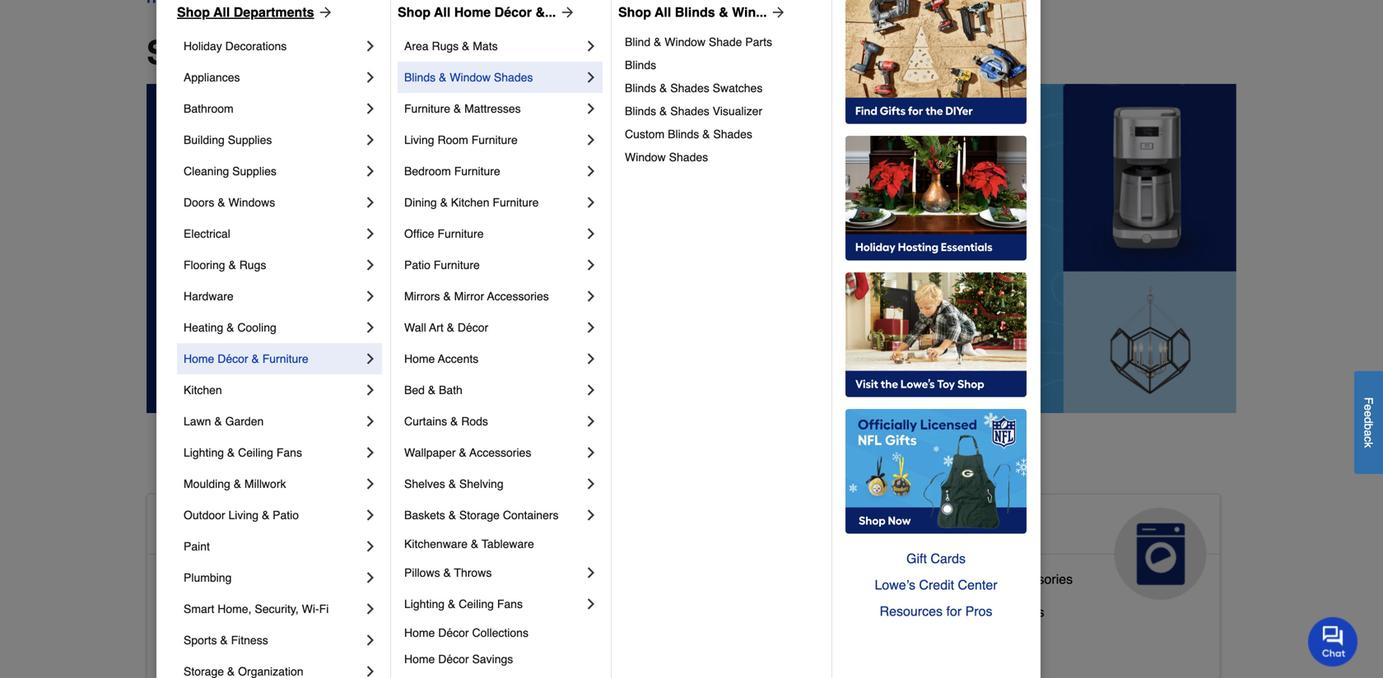 Task type: locate. For each thing, give the bounding box(es) containing it.
chevron right image for holiday decorations
[[362, 38, 379, 54]]

2 accessible from the top
[[161, 572, 224, 587]]

2 vertical spatial window
[[625, 151, 666, 164]]

1 vertical spatial parts
[[956, 572, 987, 587]]

mirrors & mirror accessories link
[[404, 281, 583, 312]]

all up holiday decorations
[[213, 5, 230, 20]]

chevron right image for building supplies
[[362, 132, 379, 148]]

1 horizontal spatial pet
[[634, 515, 670, 541]]

& inside animal & pet care
[[611, 515, 628, 541]]

& right dining
[[440, 196, 448, 209]]

0 vertical spatial accessories
[[487, 290, 549, 303]]

plumbing
[[184, 572, 232, 585]]

lighting for the bottom lighting & ceiling fans link
[[404, 598, 445, 611]]

chevron right image for patio furniture
[[583, 257, 600, 273]]

chevron right image for lawn & garden
[[362, 413, 379, 430]]

patio up paint link
[[273, 509, 299, 522]]

& down accessible bedroom link
[[220, 634, 228, 647]]

living down moulding & millwork
[[229, 509, 259, 522]]

chevron right image for outdoor living & patio
[[362, 507, 379, 524]]

accessories down curtains & rods link
[[470, 446, 532, 460]]

1 vertical spatial window
[[450, 71, 491, 84]]

1 vertical spatial kitchen
[[184, 384, 222, 397]]

curtains
[[404, 415, 447, 428]]

furniture right houses,
[[653, 631, 706, 646]]

1 horizontal spatial fans
[[497, 598, 523, 611]]

2 horizontal spatial shop
[[619, 5, 651, 20]]

home,
[[218, 603, 252, 616]]

chevron right image for plumbing
[[362, 570, 379, 586]]

doors
[[184, 196, 214, 209]]

1 horizontal spatial living
[[404, 133, 435, 147]]

1 horizontal spatial rugs
[[432, 40, 459, 53]]

chevron right image for shelves & shelving
[[583, 476, 600, 493]]

entry
[[227, 638, 258, 653]]

home down home décor collections
[[404, 653, 435, 666]]

appliances link
[[184, 62, 362, 93], [881, 495, 1220, 600]]

chat invite button image
[[1309, 617, 1359, 667]]

arrow right image up area rugs & mats link
[[556, 4, 576, 21]]

1 vertical spatial lighting & ceiling fans
[[404, 598, 523, 611]]

patio inside patio furniture link
[[404, 259, 431, 272]]

shades up blinds & shades visualizer
[[671, 82, 710, 95]]

décor down "heating & cooling"
[[218, 353, 248, 366]]

chevron right image for appliances
[[362, 69, 379, 86]]

1 horizontal spatial lighting
[[404, 598, 445, 611]]

office
[[404, 227, 435, 240]]

0 horizontal spatial lighting
[[184, 446, 224, 460]]

curtains & rods link
[[404, 406, 583, 437]]

chevron right image for doors & windows
[[362, 194, 379, 211]]

office furniture
[[404, 227, 484, 240]]

& right "flooring"
[[229, 259, 236, 272]]

1 horizontal spatial arrow right image
[[767, 4, 787, 21]]

accessible inside accessible entry & home link
[[161, 638, 224, 653]]

bathroom up smart home, security, wi-fi
[[227, 572, 284, 587]]

1 vertical spatial pet
[[528, 631, 547, 646]]

pet beds, houses, & furniture link
[[528, 628, 706, 660]]

& up shelves & shelving on the bottom of the page
[[459, 446, 467, 460]]

beverage & wine chillers link
[[895, 601, 1045, 634]]

wallpaper & accessories link
[[404, 437, 583, 469]]

ceiling
[[238, 446, 273, 460], [459, 598, 494, 611]]

& right pillows
[[443, 567, 451, 580]]

& right houses,
[[640, 631, 649, 646]]

chevron right image for kitchen
[[362, 382, 379, 399]]

bathroom up building
[[184, 102, 234, 115]]

4 accessible from the top
[[161, 638, 224, 653]]

heating & cooling
[[184, 321, 277, 334]]

for
[[947, 604, 962, 619]]

building supplies
[[184, 133, 272, 147]]

resources for pros link
[[846, 599, 1027, 625]]

0 vertical spatial kitchen
[[451, 196, 490, 209]]

appliances up cards
[[895, 515, 1018, 541]]

1 vertical spatial ceiling
[[459, 598, 494, 611]]

arrow right image inside the shop all home décor &... link
[[556, 4, 576, 21]]

0 vertical spatial parts
[[746, 35, 773, 49]]

accessible down smart
[[161, 638, 224, 653]]

lighting & ceiling fans for the leftmost lighting & ceiling fans link
[[184, 446, 302, 460]]

2 arrow right image from the left
[[767, 4, 787, 21]]

1 horizontal spatial appliances link
[[881, 495, 1220, 600]]

1 arrow right image from the left
[[556, 4, 576, 21]]

custom blinds & shades link
[[625, 123, 820, 146]]

swatches
[[713, 82, 763, 95]]

chevron right image for wall art & décor
[[583, 320, 600, 336]]

lighting & ceiling fans
[[184, 446, 302, 460], [404, 598, 523, 611]]

0 vertical spatial fans
[[277, 446, 302, 460]]

1 accessible from the top
[[161, 515, 281, 541]]

departments for shop all departments
[[288, 34, 490, 72]]

0 horizontal spatial patio
[[273, 509, 299, 522]]

rugs up hardware "link"
[[239, 259, 266, 272]]

appliances down holiday
[[184, 71, 240, 84]]

electrical link
[[184, 218, 362, 250]]

& right bed
[[428, 384, 436, 397]]

blinds & shades visualizer link
[[625, 100, 820, 123]]

outdoor living & patio link
[[184, 500, 362, 531]]

center
[[958, 578, 998, 593]]

0 horizontal spatial lighting & ceiling fans
[[184, 446, 302, 460]]

window shades
[[625, 151, 708, 164]]

1 horizontal spatial appliances
[[895, 515, 1018, 541]]

1 vertical spatial supplies
[[232, 165, 277, 178]]

heating
[[184, 321, 223, 334]]

0 vertical spatial living
[[404, 133, 435, 147]]

lighting & ceiling fans link up millwork
[[184, 437, 362, 469]]

win...
[[732, 5, 767, 20]]

all down shop all departments link
[[237, 34, 279, 72]]

1 vertical spatial departments
[[288, 34, 490, 72]]

0 horizontal spatial arrow right image
[[556, 4, 576, 21]]

home down heating
[[184, 353, 214, 366]]

accessories inside mirrors & mirror accessories link
[[487, 290, 549, 303]]

patio furniture link
[[404, 250, 583, 281]]

home down security,
[[274, 638, 309, 653]]

e up d
[[1363, 404, 1376, 411]]

0 horizontal spatial shop
[[177, 5, 210, 20]]

all up blind & window shade parts
[[655, 5, 671, 20]]

furniture down dining & kitchen furniture at the top left of the page
[[438, 227, 484, 240]]

shop inside shop all departments link
[[177, 5, 210, 20]]

accessible bedroom link
[[161, 601, 281, 634]]

home accents
[[404, 353, 479, 366]]

departments up holiday decorations link
[[234, 5, 314, 20]]

blinds & window shades
[[404, 71, 533, 84]]

home up mats
[[454, 5, 491, 20]]

accessories up chillers
[[1003, 572, 1073, 587]]

0 vertical spatial lighting & ceiling fans
[[184, 446, 302, 460]]

décor up home décor savings
[[438, 627, 469, 640]]

bedroom up fitness on the left bottom of the page
[[227, 605, 281, 620]]

0 vertical spatial ceiling
[[238, 446, 273, 460]]

bedroom furniture
[[404, 165, 501, 178]]

lighting & ceiling fans down garden
[[184, 446, 302, 460]]

1 horizontal spatial lighting & ceiling fans link
[[404, 589, 583, 620]]

accessories up wall art & décor link
[[487, 290, 549, 303]]

2 vertical spatial accessories
[[1003, 572, 1073, 587]]

& down the pillows & throws
[[448, 598, 456, 611]]

blinds inside "link"
[[625, 58, 657, 72]]

accessible entry & home
[[161, 638, 309, 653]]

shop up holiday
[[177, 5, 210, 20]]

parts down cards
[[956, 572, 987, 587]]

furniture down furniture & mattresses link
[[472, 133, 518, 147]]

0 horizontal spatial appliances
[[184, 71, 240, 84]]

& left pros
[[955, 605, 963, 620]]

0 vertical spatial lighting & ceiling fans link
[[184, 437, 362, 469]]

arrow right image
[[556, 4, 576, 21], [767, 4, 787, 21]]

chevron right image for curtains & rods
[[583, 413, 600, 430]]

all up area rugs & mats
[[434, 5, 451, 20]]

mattresses
[[465, 102, 521, 115]]

chevron right image for heating & cooling
[[362, 320, 379, 336]]

accessible inside accessible bedroom link
[[161, 605, 224, 620]]

custom
[[625, 128, 665, 141]]

bathroom
[[184, 102, 234, 115], [227, 572, 284, 587]]

accessible bathroom link
[[161, 568, 284, 601]]

fans down lawn & garden "link"
[[277, 446, 302, 460]]

1 horizontal spatial lighting & ceiling fans
[[404, 598, 523, 611]]

supplies for building supplies
[[228, 133, 272, 147]]

0 horizontal spatial appliances link
[[184, 62, 362, 93]]

shop inside the shop all home décor &... link
[[398, 5, 431, 20]]

0 horizontal spatial ceiling
[[238, 446, 273, 460]]

holiday
[[184, 40, 222, 53]]

chevron right image for furniture & mattresses
[[583, 100, 600, 117]]

0 vertical spatial pet
[[634, 515, 670, 541]]

pet inside animal & pet care
[[634, 515, 670, 541]]

chevron right image
[[362, 38, 379, 54], [583, 69, 600, 86], [583, 100, 600, 117], [583, 132, 600, 148], [583, 163, 600, 180], [362, 194, 379, 211], [583, 226, 600, 242], [362, 257, 379, 273], [362, 288, 379, 305], [583, 288, 600, 305], [583, 320, 600, 336], [362, 351, 379, 367], [583, 382, 600, 399], [583, 476, 600, 493], [583, 565, 600, 581], [362, 570, 379, 586], [583, 596, 600, 613]]

home down the moulding & millwork "link"
[[288, 515, 352, 541]]

shop all departments link
[[177, 2, 334, 22]]

& right animal
[[611, 515, 628, 541]]

0 vertical spatial lighting
[[184, 446, 224, 460]]

0 horizontal spatial living
[[229, 509, 259, 522]]

shades inside 'link'
[[669, 151, 708, 164]]

holiday decorations
[[184, 40, 287, 53]]

lawn
[[184, 415, 211, 428]]

animal & pet care image
[[748, 508, 840, 600]]

shop all home décor &...
[[398, 5, 556, 20]]

living left room on the top of the page
[[404, 133, 435, 147]]

home décor & furniture
[[184, 353, 309, 366]]

1 horizontal spatial ceiling
[[459, 598, 494, 611]]

chevron right image for sports & fitness
[[362, 633, 379, 649]]

2 shop from the left
[[398, 5, 431, 20]]

shop
[[147, 34, 229, 72]]

1 vertical spatial patio
[[273, 509, 299, 522]]

shade
[[709, 35, 742, 49]]

appliances link down decorations
[[184, 62, 362, 93]]

home décor & furniture link
[[184, 343, 362, 375]]

décor left &...
[[495, 5, 532, 20]]

arrow right image up "blind & window shade parts" link
[[767, 4, 787, 21]]

all for shop all home décor &...
[[434, 5, 451, 20]]

shop up blind
[[619, 5, 651, 20]]

accessories inside appliance parts & accessories link
[[1003, 572, 1073, 587]]

lighting & ceiling fans up home décor collections
[[404, 598, 523, 611]]

pet inside pet beds, houses, & furniture link
[[528, 631, 547, 646]]

1 shop from the left
[[177, 5, 210, 20]]

window down shop all blinds & win...
[[665, 35, 706, 49]]

0 vertical spatial patio
[[404, 259, 431, 272]]

moulding & millwork link
[[184, 469, 362, 500]]

rugs right area
[[432, 40, 459, 53]]

flooring & rugs link
[[184, 250, 362, 281]]

window inside 'link'
[[625, 151, 666, 164]]

shades down visualizer
[[714, 128, 753, 141]]

1 vertical spatial bathroom
[[227, 572, 284, 587]]

1 horizontal spatial patio
[[404, 259, 431, 272]]

window for shade
[[665, 35, 706, 49]]

furniture up office furniture link
[[493, 196, 539, 209]]

furniture up dining & kitchen furniture at the top left of the page
[[454, 165, 501, 178]]

supplies up cleaning supplies
[[228, 133, 272, 147]]

supplies
[[228, 133, 272, 147], [232, 165, 277, 178], [586, 598, 637, 614]]

1 horizontal spatial bedroom
[[404, 165, 451, 178]]

moulding
[[184, 478, 230, 491]]

ceiling up millwork
[[238, 446, 273, 460]]

1 horizontal spatial kitchen
[[451, 196, 490, 209]]

1 e from the top
[[1363, 404, 1376, 411]]

arrow right image inside shop all blinds & win... link
[[767, 4, 787, 21]]

1 horizontal spatial shop
[[398, 5, 431, 20]]

home décor collections
[[404, 627, 529, 640]]

accessible inside accessible bathroom link
[[161, 572, 224, 587]]

smart
[[184, 603, 214, 616]]

furniture up room on the top of the page
[[404, 102, 451, 115]]

1 vertical spatial living
[[229, 509, 259, 522]]

accessible bedroom
[[161, 605, 281, 620]]

flooring & rugs
[[184, 259, 266, 272]]

shelves
[[404, 478, 445, 491]]

& down 'cooling'
[[252, 353, 259, 366]]

2 vertical spatial supplies
[[586, 598, 637, 614]]

accessories inside wallpaper & accessories link
[[470, 446, 532, 460]]

security,
[[255, 603, 299, 616]]

& down millwork
[[262, 509, 270, 522]]

accessible inside accessible home link
[[161, 515, 281, 541]]

kitchen down bedroom furniture at the top left of page
[[451, 196, 490, 209]]

3 accessible from the top
[[161, 605, 224, 620]]

0 vertical spatial departments
[[234, 5, 314, 20]]

shop inside shop all blinds & win... link
[[619, 5, 651, 20]]

décor down home décor collections
[[438, 653, 469, 666]]

1 vertical spatial fans
[[497, 598, 523, 611]]

lighting & ceiling fans link up the 'collections'
[[404, 589, 583, 620]]

bedroom up dining
[[404, 165, 451, 178]]

0 horizontal spatial pet
[[528, 631, 547, 646]]

cooling
[[238, 321, 277, 334]]

all for shop all departments
[[213, 5, 230, 20]]

accessible down moulding
[[161, 515, 281, 541]]

chevron right image for moulding & millwork
[[362, 476, 379, 493]]

chevron right image
[[583, 38, 600, 54], [362, 69, 379, 86], [362, 100, 379, 117], [362, 132, 379, 148], [362, 163, 379, 180], [583, 194, 600, 211], [362, 226, 379, 242], [583, 257, 600, 273], [362, 320, 379, 336], [583, 351, 600, 367], [362, 382, 379, 399], [362, 413, 379, 430], [583, 413, 600, 430], [362, 445, 379, 461], [583, 445, 600, 461], [362, 476, 379, 493], [362, 507, 379, 524], [583, 507, 600, 524], [362, 539, 379, 555], [362, 601, 379, 618], [362, 633, 379, 649], [362, 664, 379, 679]]

mats
[[473, 40, 498, 53]]

arrow right image
[[314, 4, 334, 21]]

0 horizontal spatial fans
[[277, 446, 302, 460]]

chevron right image for lighting & ceiling fans
[[583, 596, 600, 613]]

1 vertical spatial rugs
[[239, 259, 266, 272]]

0 vertical spatial supplies
[[228, 133, 272, 147]]

0 horizontal spatial bedroom
[[227, 605, 281, 620]]

1 horizontal spatial parts
[[956, 572, 987, 587]]

& left 'cooling'
[[227, 321, 234, 334]]

animal
[[528, 515, 604, 541]]

chevron right image for hardware
[[362, 288, 379, 305]]

kitchen up the lawn
[[184, 384, 222, 397]]

chevron right image for bedroom furniture
[[583, 163, 600, 180]]

accessible for accessible home
[[161, 515, 281, 541]]

1 vertical spatial accessories
[[470, 446, 532, 460]]

lawn & garden link
[[184, 406, 362, 437]]

shades up custom blinds & shades
[[671, 105, 710, 118]]

blind
[[625, 35, 651, 49]]

e up b
[[1363, 411, 1376, 417]]

3 shop from the left
[[619, 5, 651, 20]]

area
[[404, 40, 429, 53]]

supplies up 'windows'
[[232, 165, 277, 178]]

patio inside outdoor living & patio link
[[273, 509, 299, 522]]

beverage
[[895, 605, 951, 620]]

lighting up moulding
[[184, 446, 224, 460]]

supplies inside 'link'
[[586, 598, 637, 614]]

shades down custom blinds & shades
[[669, 151, 708, 164]]

1 vertical spatial lighting
[[404, 598, 445, 611]]

lighting & ceiling fans link
[[184, 437, 362, 469], [404, 589, 583, 620]]

supplies for livestock supplies
[[586, 598, 637, 614]]

e
[[1363, 404, 1376, 411], [1363, 411, 1376, 417]]

wallpaper
[[404, 446, 456, 460]]

blinds & shades swatches link
[[625, 77, 820, 100]]

& left millwork
[[234, 478, 241, 491]]

fans up home décor collections link
[[497, 598, 523, 611]]

0 horizontal spatial lighting & ceiling fans link
[[184, 437, 362, 469]]

decorations
[[225, 40, 287, 53]]

window up furniture & mattresses
[[450, 71, 491, 84]]

chevron right image for baskets & storage containers
[[583, 507, 600, 524]]

chevron right image for flooring & rugs
[[362, 257, 379, 273]]

0 vertical spatial window
[[665, 35, 706, 49]]

lighting down pillows
[[404, 598, 445, 611]]

sports & fitness link
[[184, 625, 362, 656]]

accessible up sports on the left bottom of page
[[161, 605, 224, 620]]

0 vertical spatial rugs
[[432, 40, 459, 53]]

all for shop all blinds & win...
[[655, 5, 671, 20]]

millwork
[[245, 478, 286, 491]]

blinds for blinds & window shades
[[404, 71, 436, 84]]

appliances link up chillers
[[881, 495, 1220, 600]]

electrical
[[184, 227, 230, 240]]

lowe's credit center link
[[846, 572, 1027, 599]]

chevron right image for blinds & window shades
[[583, 69, 600, 86]]

holiday decorations link
[[184, 30, 362, 62]]

patio down office
[[404, 259, 431, 272]]

paint link
[[184, 531, 362, 563]]

accessible for accessible bedroom
[[161, 605, 224, 620]]



Task type: describe. For each thing, give the bounding box(es) containing it.
beverage & wine chillers
[[895, 605, 1045, 620]]

lighting for the leftmost lighting & ceiling fans link
[[184, 446, 224, 460]]

& right shelves
[[449, 478, 456, 491]]

home décor collections link
[[404, 620, 600, 647]]

houses,
[[588, 631, 637, 646]]

& left "storage"
[[449, 509, 456, 522]]

all for shop all departments
[[237, 34, 279, 72]]

heating & cooling link
[[184, 312, 362, 343]]

resources
[[880, 604, 943, 619]]

chevron right image for living room furniture
[[583, 132, 600, 148]]

& down area rugs & mats
[[439, 71, 447, 84]]

resources for pros
[[880, 604, 993, 619]]

1 vertical spatial appliances link
[[881, 495, 1220, 600]]

furniture inside pet beds, houses, & furniture link
[[653, 631, 706, 646]]

bathroom link
[[184, 93, 362, 124]]

furniture inside office furniture link
[[438, 227, 484, 240]]

chevron right image for wallpaper & accessories
[[583, 445, 600, 461]]

bed & bath
[[404, 384, 463, 397]]

& left mats
[[462, 40, 470, 53]]

fans for the bottom lighting & ceiling fans link
[[497, 598, 523, 611]]

moulding & millwork
[[184, 478, 286, 491]]

throws
[[454, 567, 492, 580]]

window shades link
[[625, 146, 820, 169]]

&...
[[536, 5, 556, 20]]

pillows
[[404, 567, 440, 580]]

furniture inside living room furniture link
[[472, 133, 518, 147]]

furniture inside home décor & furniture link
[[262, 353, 309, 366]]

chevron right image for cleaning supplies
[[362, 163, 379, 180]]

wine
[[967, 605, 997, 620]]

curtains & rods
[[404, 415, 488, 428]]

supplies for cleaning supplies
[[232, 165, 277, 178]]

1 vertical spatial lighting & ceiling fans link
[[404, 589, 583, 620]]

enjoy savings year-round. no matter what you're shopping for, find what you need at a great price. image
[[147, 84, 1237, 413]]

paint
[[184, 540, 210, 553]]

lawn & garden
[[184, 415, 264, 428]]

1 vertical spatial appliances
[[895, 515, 1018, 541]]

flooring
[[184, 259, 225, 272]]

bed & bath link
[[404, 375, 583, 406]]

k
[[1363, 442, 1376, 448]]

chevron right image for bed & bath
[[583, 382, 600, 399]]

storage
[[460, 509, 500, 522]]

chevron right image for home accents
[[583, 351, 600, 367]]

home accents link
[[404, 343, 583, 375]]

décor for home décor collections
[[438, 627, 469, 640]]

home down 'wall' in the left of the page
[[404, 353, 435, 366]]

bath
[[439, 384, 463, 397]]

chevron right image for home décor & furniture
[[362, 351, 379, 367]]

1 vertical spatial bedroom
[[227, 605, 281, 620]]

containers
[[503, 509, 559, 522]]

c
[[1363, 437, 1376, 442]]

chevron right image for area rugs & mats
[[583, 38, 600, 54]]

area rugs & mats
[[404, 40, 498, 53]]

baskets
[[404, 509, 445, 522]]

shades up furniture & mattresses link
[[494, 71, 533, 84]]

accessible home link
[[147, 495, 486, 600]]

f e e d b a c k button
[[1355, 371, 1384, 474]]

building supplies link
[[184, 124, 362, 156]]

patio furniture
[[404, 259, 480, 272]]

appliances image
[[1115, 508, 1207, 600]]

chevron right image for office furniture
[[583, 226, 600, 242]]

plumbing link
[[184, 563, 362, 594]]

arrow right image for shop all blinds & win...
[[767, 4, 787, 21]]

window for shades
[[450, 71, 491, 84]]

a
[[1363, 430, 1376, 437]]

blinds for blinds & shades swatches
[[625, 82, 657, 95]]

smart home, security, wi-fi
[[184, 603, 329, 616]]

& up the custom
[[660, 105, 667, 118]]

livestock
[[528, 598, 583, 614]]

lowe's
[[875, 578, 916, 593]]

shelving
[[460, 478, 504, 491]]

kitchenware & tableware
[[404, 538, 534, 551]]

wall art & décor link
[[404, 312, 583, 343]]

& up throws
[[471, 538, 479, 551]]

area rugs & mats link
[[404, 30, 583, 62]]

fans for the leftmost lighting & ceiling fans link
[[277, 446, 302, 460]]

lighting & ceiling fans for the bottom lighting & ceiling fans link
[[404, 598, 523, 611]]

tableware
[[482, 538, 534, 551]]

accessible entry & home link
[[161, 634, 309, 667]]

décor down mirrors & mirror accessories
[[458, 321, 489, 334]]

sports
[[184, 634, 217, 647]]

officially licensed n f l gifts. shop now. image
[[846, 409, 1027, 535]]

hardware link
[[184, 281, 362, 312]]

chillers
[[1001, 605, 1045, 620]]

0 vertical spatial appliances
[[184, 71, 240, 84]]

furniture & mattresses link
[[404, 93, 583, 124]]

0 vertical spatial bathroom
[[184, 102, 234, 115]]

beds,
[[551, 631, 585, 646]]

chevron right image for paint
[[362, 539, 379, 555]]

& up living room furniture
[[454, 102, 461, 115]]

& left the 'mirror'
[[443, 290, 451, 303]]

holiday hosting essentials. image
[[846, 136, 1027, 261]]

outdoor living & patio
[[184, 509, 299, 522]]

& right art at the top left of the page
[[447, 321, 455, 334]]

gift cards link
[[846, 546, 1027, 572]]

furniture inside bedroom furniture link
[[454, 165, 501, 178]]

f e e d b a c k
[[1363, 397, 1376, 448]]

décor for home décor savings
[[438, 653, 469, 666]]

& down blinds & shades visualizer
[[703, 128, 710, 141]]

& up moulding & millwork
[[227, 446, 235, 460]]

2 e from the top
[[1363, 411, 1376, 417]]

chevron right image for bathroom
[[362, 100, 379, 117]]

shop all blinds & win...
[[619, 5, 767, 20]]

appliance
[[895, 572, 952, 587]]

animal & pet care
[[528, 515, 670, 567]]

gift
[[907, 551, 927, 567]]

& right blind
[[654, 35, 662, 49]]

chevron right image for lighting & ceiling fans
[[362, 445, 379, 461]]

chevron right image for pillows & throws
[[583, 565, 600, 581]]

arrow right image for shop all home décor &...
[[556, 4, 576, 21]]

mirrors & mirror accessories
[[404, 290, 549, 303]]

find gifts for the diyer. image
[[846, 0, 1027, 124]]

& left win...
[[719, 5, 729, 20]]

accessible for accessible bathroom
[[161, 572, 224, 587]]

chevron right image for electrical
[[362, 226, 379, 242]]

visit the lowe's toy shop. image
[[846, 273, 1027, 398]]

home up home décor savings
[[404, 627, 435, 640]]

dining
[[404, 196, 437, 209]]

custom blinds & shades
[[625, 128, 753, 141]]

0 horizontal spatial rugs
[[239, 259, 266, 272]]

accessories for mirrors & mirror accessories
[[487, 290, 549, 303]]

& up blinds & shades visualizer
[[660, 82, 667, 95]]

departments for shop all departments
[[234, 5, 314, 20]]

blinds & shades swatches
[[625, 82, 763, 95]]

0 vertical spatial bedroom
[[404, 165, 451, 178]]

bedroom furniture link
[[404, 156, 583, 187]]

dining & kitchen furniture link
[[404, 187, 583, 218]]

& right entry
[[262, 638, 270, 653]]

chevron right image for dining & kitchen furniture
[[583, 194, 600, 211]]

windows
[[229, 196, 275, 209]]

accessories for appliance parts & accessories
[[1003, 572, 1073, 587]]

& right the lawn
[[214, 415, 222, 428]]

shop for shop all blinds & win...
[[619, 5, 651, 20]]

room
[[438, 133, 468, 147]]

accessible home image
[[381, 508, 473, 600]]

furniture inside furniture & mattresses link
[[404, 102, 451, 115]]

living room furniture
[[404, 133, 518, 147]]

accessible for accessible entry & home
[[161, 638, 224, 653]]

wall art & décor
[[404, 321, 489, 334]]

pillows & throws
[[404, 567, 492, 580]]

furniture & mattresses
[[404, 102, 521, 115]]

chevron right image for smart home, security, wi-fi
[[362, 601, 379, 618]]

0 horizontal spatial parts
[[746, 35, 773, 49]]

blinds for blinds
[[625, 58, 657, 72]]

décor for home décor & furniture
[[218, 353, 248, 366]]

shop for shop all departments
[[177, 5, 210, 20]]

shop all departments
[[147, 34, 490, 72]]

& right "doors"
[[218, 196, 225, 209]]

bed
[[404, 384, 425, 397]]

pillows & throws link
[[404, 558, 583, 589]]

furniture inside dining & kitchen furniture link
[[493, 196, 539, 209]]

accessible bathroom
[[161, 572, 284, 587]]

& up wine
[[991, 572, 999, 587]]

chevron right image for mirrors & mirror accessories
[[583, 288, 600, 305]]

hardware
[[184, 290, 234, 303]]

furniture inside patio furniture link
[[434, 259, 480, 272]]

outdoor
[[184, 509, 225, 522]]

pet beds, houses, & furniture
[[528, 631, 706, 646]]

0 horizontal spatial kitchen
[[184, 384, 222, 397]]

appliance parts & accessories link
[[895, 568, 1073, 601]]

shop for shop all home décor &...
[[398, 5, 431, 20]]

rods
[[461, 415, 488, 428]]

kitchenware
[[404, 538, 468, 551]]

building
[[184, 133, 225, 147]]

blinds & window shades link
[[404, 62, 583, 93]]

credit
[[919, 578, 955, 593]]

0 vertical spatial appliances link
[[184, 62, 362, 93]]

lowe's credit center
[[875, 578, 998, 593]]

blinds for blinds & shades visualizer
[[625, 105, 657, 118]]

& left rods
[[451, 415, 458, 428]]

blind & window shade parts link
[[625, 30, 820, 54]]

art
[[429, 321, 444, 334]]

living room furniture link
[[404, 124, 583, 156]]



Task type: vqa. For each thing, say whether or not it's contained in the screenshot.
washable corresponding to washable rug
no



